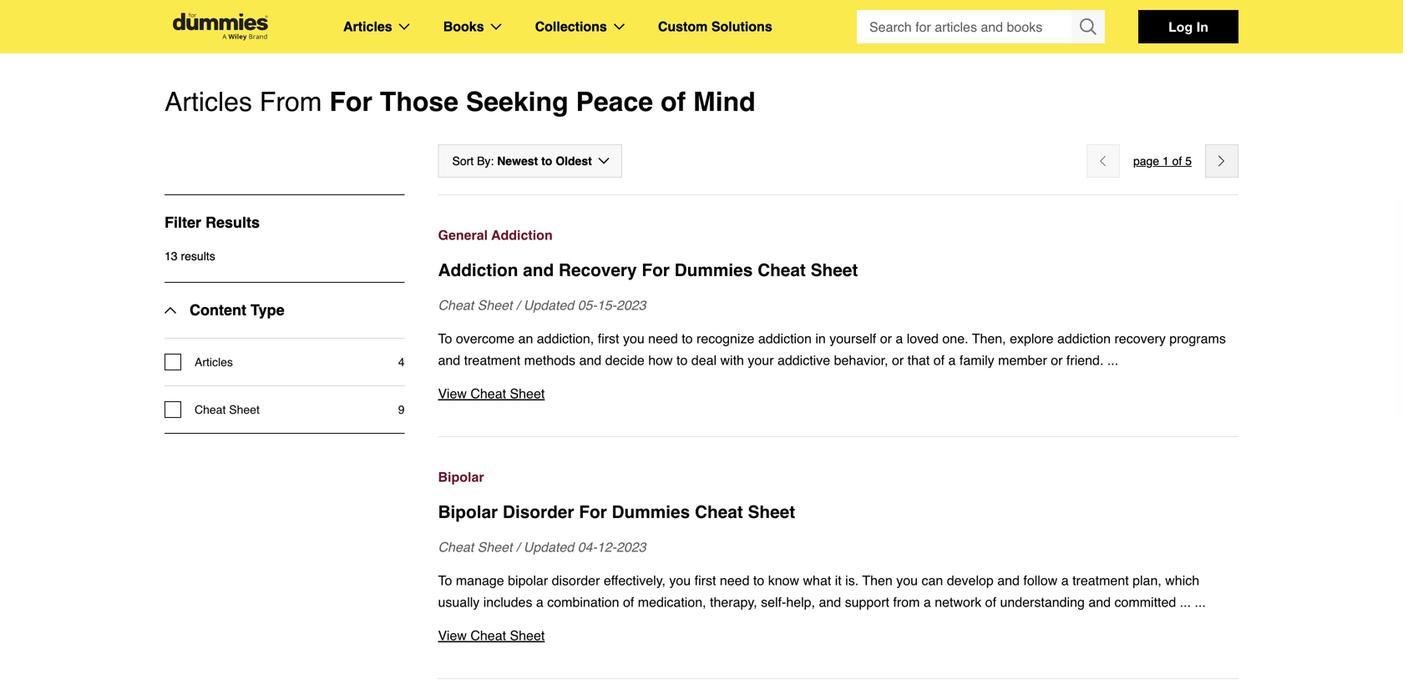 Task type: vqa. For each thing, say whether or not it's contained in the screenshot.
'career' within the to potential employers, how to create a plan to "get from here to there" on your career path, and access videos and checklists that help to drive home all the key points. If you're not happy in your day-to-day work now, there's no bett
no



Task type: describe. For each thing, give the bounding box(es) containing it.
and down addiction,
[[579, 353, 602, 368]]

bipolar disorder for dummies cheat sheet
[[438, 503, 795, 523]]

and down overcome
[[438, 353, 460, 368]]

addiction,
[[537, 331, 594, 347]]

updated for disorder
[[524, 540, 574, 556]]

bipolar
[[508, 573, 548, 589]]

0 vertical spatial dummies
[[675, 261, 753, 281]]

view cheat sheet link for bipolar disorder for dummies cheat sheet
[[438, 626, 1239, 647]]

behavior,
[[834, 353, 888, 368]]

1 vertical spatial dummies
[[612, 503, 690, 523]]

log in
[[1169, 19, 1209, 35]]

methods
[[524, 353, 576, 368]]

what
[[803, 573, 831, 589]]

1 vertical spatial articles
[[165, 86, 252, 117]]

overcome
[[456, 331, 515, 347]]

2 addiction from the left
[[1058, 331, 1111, 347]]

1 vertical spatial for
[[642, 261, 670, 281]]

cheat sheet
[[195, 403, 260, 417]]

an
[[518, 331, 533, 347]]

to up deal
[[682, 331, 693, 347]]

9
[[398, 403, 405, 417]]

bipolar link
[[438, 467, 1239, 489]]

help,
[[786, 595, 815, 611]]

to inside to manage bipolar disorder effectively, you first need to know what it is. then you can develop and follow a treatment plan, which usually includes a combination of medication, therapy, self-help, and support from a network of understanding and committed ...
[[753, 573, 765, 589]]

results
[[181, 250, 215, 263]]

loved
[[907, 331, 939, 347]]

custom
[[658, 19, 708, 34]]

collections
[[535, 19, 607, 34]]

content type
[[190, 302, 285, 319]]

how
[[648, 353, 673, 368]]

you for dummies
[[669, 573, 691, 589]]

13 results
[[165, 250, 215, 263]]

addiction and recovery for dummies cheat sheet link
[[438, 258, 1239, 283]]

articles for 4
[[195, 356, 233, 369]]

oldest
[[556, 155, 592, 168]]

addictive
[[778, 353, 830, 368]]

filter
[[165, 214, 201, 231]]

treatment inside to manage bipolar disorder effectively, you first need to know what it is. then you can develop and follow a treatment plan, which usually includes a combination of medication, therapy, self-help, and support from a network of understanding and committed ...
[[1073, 573, 1129, 589]]

recognize
[[697, 331, 755, 347]]

it
[[835, 573, 842, 589]]

follow
[[1024, 573, 1058, 589]]

disorder
[[503, 503, 574, 523]]

/ for disorder
[[516, 540, 520, 556]]

cookie consent banner dialog
[[0, 625, 1403, 685]]

committed
[[1115, 595, 1176, 611]]

2 horizontal spatial you
[[897, 573, 918, 589]]

to for bipolar disorder for dummies cheat sheet
[[438, 573, 452, 589]]

explore
[[1010, 331, 1054, 347]]

one.
[[943, 331, 969, 347]]

0 vertical spatial addiction
[[491, 228, 553, 243]]

of inside to overcome an addiction, first you need to recognize addiction in yourself or a loved one. then, explore addiction recovery programs and treatment methods and decide how to deal with your addictive behavior, or that of a family member or friend.
[[934, 353, 945, 368]]

treatment inside to overcome an addiction, first you need to recognize addiction in yourself or a loved one. then, explore addiction recovery programs and treatment methods and decide how to deal with your addictive behavior, or that of a family member or friend.
[[464, 353, 521, 368]]

2023 for for
[[616, 298, 646, 313]]

open article categories image
[[399, 23, 410, 30]]

your
[[748, 353, 774, 368]]

Search for articles and books text field
[[857, 10, 1073, 43]]

log
[[1169, 19, 1193, 35]]

a right follow at bottom
[[1062, 573, 1069, 589]]

recovery
[[559, 261, 637, 281]]

support
[[845, 595, 890, 611]]

content
[[190, 302, 246, 319]]

updated for and
[[524, 298, 574, 313]]

page 1 of 5 button
[[1134, 151, 1192, 171]]

from
[[260, 86, 322, 117]]

bipolar disorder for dummies cheat sheet link
[[438, 500, 1239, 525]]

general addiction link
[[438, 225, 1239, 246]]

need inside to overcome an addiction, first you need to recognize addiction in yourself or a loved one. then, explore addiction recovery programs and treatment methods and decide how to deal with your addictive behavior, or that of a family member or friend.
[[648, 331, 678, 347]]

by:
[[477, 155, 494, 168]]

books
[[443, 19, 484, 34]]

12-
[[597, 540, 616, 556]]

a left loved
[[896, 331, 903, 347]]

of down 'develop'
[[985, 595, 997, 611]]

general addiction
[[438, 228, 553, 243]]

1 vertical spatial addiction
[[438, 261, 518, 281]]

of down effectively,
[[623, 595, 634, 611]]

/ for and
[[516, 298, 520, 313]]

a down one. at the right
[[949, 353, 956, 368]]

programs
[[1170, 331, 1226, 347]]

peace
[[576, 86, 653, 117]]

view for addiction and recovery for dummies cheat sheet
[[438, 386, 467, 402]]

member
[[998, 353, 1047, 368]]

type
[[251, 302, 285, 319]]

and down it
[[819, 595, 841, 611]]

in
[[816, 331, 826, 347]]

of left mind
[[661, 86, 686, 117]]

filter results
[[165, 214, 260, 231]]

and up cheat sheet / updated 05-15-2023 at the top left of page
[[523, 261, 554, 281]]

for for those
[[329, 86, 372, 117]]

medication,
[[638, 595, 706, 611]]

content type button
[[165, 283, 285, 338]]

plan,
[[1133, 573, 1162, 589]]

page 1 of 5
[[1134, 155, 1192, 168]]

a right from
[[924, 595, 931, 611]]

page
[[1134, 155, 1160, 168]]



Task type: locate. For each thing, give the bounding box(es) containing it.
to inside to manage bipolar disorder effectively, you first need to know what it is. then you can develop and follow a treatment plan, which usually includes a combination of medication, therapy, self-help, and support from a network of understanding and committed ...
[[438, 573, 452, 589]]

you inside to overcome an addiction, first you need to recognize addiction in yourself or a loved one. then, explore addiction recovery programs and treatment methods and decide how to deal with your addictive behavior, or that of a family member or friend.
[[623, 331, 645, 347]]

view cheat sheet for bipolar
[[438, 629, 545, 644]]

2 updated from the top
[[524, 540, 574, 556]]

and left follow at bottom
[[998, 573, 1020, 589]]

1 addiction from the left
[[758, 331, 812, 347]]

addiction up addictive
[[758, 331, 812, 347]]

0 horizontal spatial need
[[648, 331, 678, 347]]

you up decide
[[623, 331, 645, 347]]

results
[[206, 214, 260, 231]]

combination
[[547, 595, 619, 611]]

group
[[857, 10, 1105, 43]]

2 / from the top
[[516, 540, 520, 556]]

decide
[[605, 353, 645, 368]]

you
[[623, 331, 645, 347], [669, 573, 691, 589], [897, 573, 918, 589]]

for right from
[[329, 86, 372, 117]]

0 horizontal spatial treatment
[[464, 353, 521, 368]]

first inside to manage bipolar disorder effectively, you first need to know what it is. then you can develop and follow a treatment plan, which usually includes a combination of medication, therapy, self-help, and support from a network of understanding and committed ...
[[695, 573, 716, 589]]

of right 1 on the top right
[[1173, 155, 1182, 168]]

0 vertical spatial /
[[516, 298, 520, 313]]

first up therapy,
[[695, 573, 716, 589]]

1 horizontal spatial first
[[695, 573, 716, 589]]

0 horizontal spatial you
[[623, 331, 645, 347]]

addiction down general
[[438, 261, 518, 281]]

to inside to overcome an addiction, first you need to recognize addiction in yourself or a loved one. then, explore addiction recovery programs and treatment methods and decide how to deal with your addictive behavior, or that of a family member or friend.
[[438, 331, 452, 347]]

need
[[648, 331, 678, 347], [720, 573, 750, 589]]

0 vertical spatial treatment
[[464, 353, 521, 368]]

cheat sheet / updated 05-15-2023
[[438, 298, 646, 313]]

4
[[398, 356, 405, 369]]

1 view from the top
[[438, 386, 467, 402]]

updated down disorder
[[524, 540, 574, 556]]

need up "how"
[[648, 331, 678, 347]]

5
[[1186, 155, 1192, 168]]

view down usually
[[438, 629, 467, 644]]

view down overcome
[[438, 386, 467, 402]]

solutions
[[712, 19, 772, 34]]

that
[[908, 353, 930, 368]]

develop
[[947, 573, 994, 589]]

or
[[880, 331, 892, 347], [892, 353, 904, 368], [1051, 353, 1063, 368]]

usually
[[438, 595, 480, 611]]

1 vertical spatial view
[[438, 629, 467, 644]]

0 horizontal spatial for
[[329, 86, 372, 117]]

which
[[1166, 573, 1200, 589]]

1 vertical spatial bipolar
[[438, 503, 498, 523]]

family
[[960, 353, 995, 368]]

2 horizontal spatial for
[[642, 261, 670, 281]]

open collections list image
[[614, 23, 625, 30]]

to overcome an addiction, first you need to recognize addiction in yourself or a loved one. then, explore addiction recovery programs and treatment methods and decide how to deal with your addictive behavior, or that of a family member or friend.
[[438, 331, 1226, 368]]

can
[[922, 573, 943, 589]]

2 vertical spatial for
[[579, 503, 607, 523]]

2023 for dummies
[[616, 540, 646, 556]]

cheat sheet / updated 04-12-2023
[[438, 540, 646, 556]]

1 horizontal spatial addiction
[[1058, 331, 1111, 347]]

addiction up friend.
[[1058, 331, 1111, 347]]

1 horizontal spatial treatment
[[1073, 573, 1129, 589]]

to left oldest
[[541, 155, 552, 168]]

of right that
[[934, 353, 945, 368]]

first inside to overcome an addiction, first you need to recognize addiction in yourself or a loved one. then, explore addiction recovery programs and treatment methods and decide how to deal with your addictive behavior, or that of a family member or friend.
[[598, 331, 619, 347]]

04-
[[578, 540, 597, 556]]

view cheat sheet link down support
[[438, 626, 1239, 647]]

those
[[380, 86, 459, 117]]

1 / from the top
[[516, 298, 520, 313]]

to right "how"
[[677, 353, 688, 368]]

1 vertical spatial view cheat sheet link
[[438, 626, 1239, 647]]

1 vertical spatial updated
[[524, 540, 574, 556]]

to left know
[[753, 573, 765, 589]]

2 vertical spatial articles
[[195, 356, 233, 369]]

2 view cheat sheet from the top
[[438, 629, 545, 644]]

to up usually
[[438, 573, 452, 589]]

you up the medication,
[[669, 573, 691, 589]]

or left that
[[892, 353, 904, 368]]

addiction right general
[[491, 228, 553, 243]]

view for bipolar disorder for dummies cheat sheet
[[438, 629, 467, 644]]

updated up addiction,
[[524, 298, 574, 313]]

self-
[[761, 595, 786, 611]]

2 to from the top
[[438, 573, 452, 589]]

yourself
[[830, 331, 876, 347]]

of inside button
[[1173, 155, 1182, 168]]

to left overcome
[[438, 331, 452, 347]]

/ up an
[[516, 298, 520, 313]]

0 horizontal spatial first
[[598, 331, 619, 347]]

articles for books
[[343, 19, 392, 34]]

dummies
[[675, 261, 753, 281], [612, 503, 690, 523]]

is.
[[846, 573, 859, 589]]

treatment left plan, at the bottom
[[1073, 573, 1129, 589]]

articles
[[343, 19, 392, 34], [165, 86, 252, 117], [195, 356, 233, 369]]

2 2023 from the top
[[616, 540, 646, 556]]

effectively,
[[604, 573, 666, 589]]

dummies up recognize
[[675, 261, 753, 281]]

you for for
[[623, 331, 645, 347]]

open book categories image
[[491, 23, 502, 30]]

1 horizontal spatial need
[[720, 573, 750, 589]]

network
[[935, 595, 982, 611]]

sort by: newest to oldest
[[452, 155, 592, 168]]

0 vertical spatial for
[[329, 86, 372, 117]]

...
[[1180, 595, 1191, 611]]

1 horizontal spatial you
[[669, 573, 691, 589]]

0 vertical spatial view cheat sheet
[[438, 386, 545, 402]]

1 view cheat sheet link from the top
[[438, 383, 1239, 405]]

friend.
[[1067, 353, 1104, 368]]

mind
[[693, 86, 756, 117]]

0 vertical spatial bipolar
[[438, 470, 484, 485]]

first up decide
[[598, 331, 619, 347]]

1 vertical spatial /
[[516, 540, 520, 556]]

13
[[165, 250, 178, 263]]

1 vertical spatial treatment
[[1073, 573, 1129, 589]]

need up therapy,
[[720, 573, 750, 589]]

know
[[768, 573, 799, 589]]

includes
[[483, 595, 532, 611]]

logo image
[[165, 13, 277, 41]]

view cheat sheet link down behavior,
[[438, 383, 1239, 405]]

first
[[598, 331, 619, 347], [695, 573, 716, 589]]

0 vertical spatial view cheat sheet link
[[438, 383, 1239, 405]]

addiction and recovery for dummies cheat sheet
[[438, 261, 858, 281]]

in
[[1197, 19, 1209, 35]]

with
[[720, 353, 744, 368]]

log in link
[[1139, 10, 1239, 43]]

view cheat sheet down includes
[[438, 629, 545, 644]]

treatment
[[464, 353, 521, 368], [1073, 573, 1129, 589]]

0 vertical spatial view
[[438, 386, 467, 402]]

newest
[[497, 155, 538, 168]]

1 vertical spatial 2023
[[616, 540, 646, 556]]

for
[[329, 86, 372, 117], [642, 261, 670, 281], [579, 503, 607, 523]]

1 vertical spatial first
[[695, 573, 716, 589]]

custom solutions
[[658, 19, 772, 34]]

general
[[438, 228, 488, 243]]

disorder
[[552, 573, 600, 589]]

0 vertical spatial first
[[598, 331, 619, 347]]

view cheat sheet link
[[438, 383, 1239, 405], [438, 626, 1239, 647]]

2 bipolar from the top
[[438, 503, 498, 523]]

1 vertical spatial need
[[720, 573, 750, 589]]

view
[[438, 386, 467, 402], [438, 629, 467, 644]]

cheat
[[758, 261, 806, 281], [438, 298, 474, 313], [471, 386, 506, 402], [195, 403, 226, 417], [695, 503, 743, 523], [438, 540, 474, 556], [471, 629, 506, 644]]

0 vertical spatial 2023
[[616, 298, 646, 313]]

1
[[1163, 155, 1169, 168]]

view cheat sheet link for addiction and recovery for dummies cheat sheet
[[438, 383, 1239, 405]]

or up behavior,
[[880, 331, 892, 347]]

addiction
[[491, 228, 553, 243], [438, 261, 518, 281]]

2023 down addiction and recovery for dummies cheat sheet
[[616, 298, 646, 313]]

you up from
[[897, 573, 918, 589]]

for for dummies
[[579, 503, 607, 523]]

0 vertical spatial need
[[648, 331, 678, 347]]

seeking
[[466, 86, 569, 117]]

0 vertical spatial articles
[[343, 19, 392, 34]]

0 vertical spatial to
[[438, 331, 452, 347]]

to manage bipolar disorder effectively, you first need to know what it is. then you can develop and follow a treatment plan, which usually includes a combination of medication, therapy, self-help, and support from a network of understanding and committed ...
[[438, 573, 1200, 611]]

1 view cheat sheet from the top
[[438, 386, 545, 402]]

to
[[541, 155, 552, 168], [682, 331, 693, 347], [677, 353, 688, 368], [753, 573, 765, 589]]

bipolar for bipolar disorder for dummies cheat sheet
[[438, 503, 498, 523]]

articles from for those seeking peace of mind
[[165, 86, 756, 117]]

1 2023 from the top
[[616, 298, 646, 313]]

sort
[[452, 155, 474, 168]]

/ up "bipolar"
[[516, 540, 520, 556]]

from
[[893, 595, 920, 611]]

2 view cheat sheet link from the top
[[438, 626, 1239, 647]]

1 vertical spatial view cheat sheet
[[438, 629, 545, 644]]

understanding
[[1000, 595, 1085, 611]]

of
[[661, 86, 686, 117], [1173, 155, 1182, 168], [934, 353, 945, 368], [623, 595, 634, 611], [985, 595, 997, 611]]

1 bipolar from the top
[[438, 470, 484, 485]]

articles up cheat sheet
[[195, 356, 233, 369]]

bipolar
[[438, 470, 484, 485], [438, 503, 498, 523]]

0 horizontal spatial addiction
[[758, 331, 812, 347]]

and left committed
[[1089, 595, 1111, 611]]

need inside to manage bipolar disorder effectively, you first need to know what it is. then you can develop and follow a treatment plan, which usually includes a combination of medication, therapy, self-help, and support from a network of understanding and committed ...
[[720, 573, 750, 589]]

/
[[516, 298, 520, 313], [516, 540, 520, 556]]

articles down logo
[[165, 86, 252, 117]]

then
[[862, 573, 893, 589]]

2 view from the top
[[438, 629, 467, 644]]

view cheat sheet for addiction
[[438, 386, 545, 402]]

then,
[[972, 331, 1006, 347]]

to for addiction and recovery for dummies cheat sheet
[[438, 331, 452, 347]]

dummies up 12-
[[612, 503, 690, 523]]

or left friend.
[[1051, 353, 1063, 368]]

bipolar for bipolar
[[438, 470, 484, 485]]

2023 up effectively,
[[616, 540, 646, 556]]

0 vertical spatial updated
[[524, 298, 574, 313]]

a down "bipolar"
[[536, 595, 544, 611]]

view cheat sheet down overcome
[[438, 386, 545, 402]]

sheet
[[811, 261, 858, 281], [478, 298, 512, 313], [510, 386, 545, 402], [229, 403, 260, 417], [748, 503, 795, 523], [478, 540, 512, 556], [510, 629, 545, 644]]

custom solutions link
[[658, 16, 772, 38]]

manage
[[456, 573, 504, 589]]

treatment down overcome
[[464, 353, 521, 368]]

1 to from the top
[[438, 331, 452, 347]]

therapy,
[[710, 595, 757, 611]]

05-
[[578, 298, 597, 313]]

1 horizontal spatial for
[[579, 503, 607, 523]]

view cheat sheet
[[438, 386, 545, 402], [438, 629, 545, 644]]

1 updated from the top
[[524, 298, 574, 313]]

for right 'recovery'
[[642, 261, 670, 281]]

1 vertical spatial to
[[438, 573, 452, 589]]

deal
[[692, 353, 717, 368]]

articles left open article categories icon
[[343, 19, 392, 34]]

for up 04-
[[579, 503, 607, 523]]



